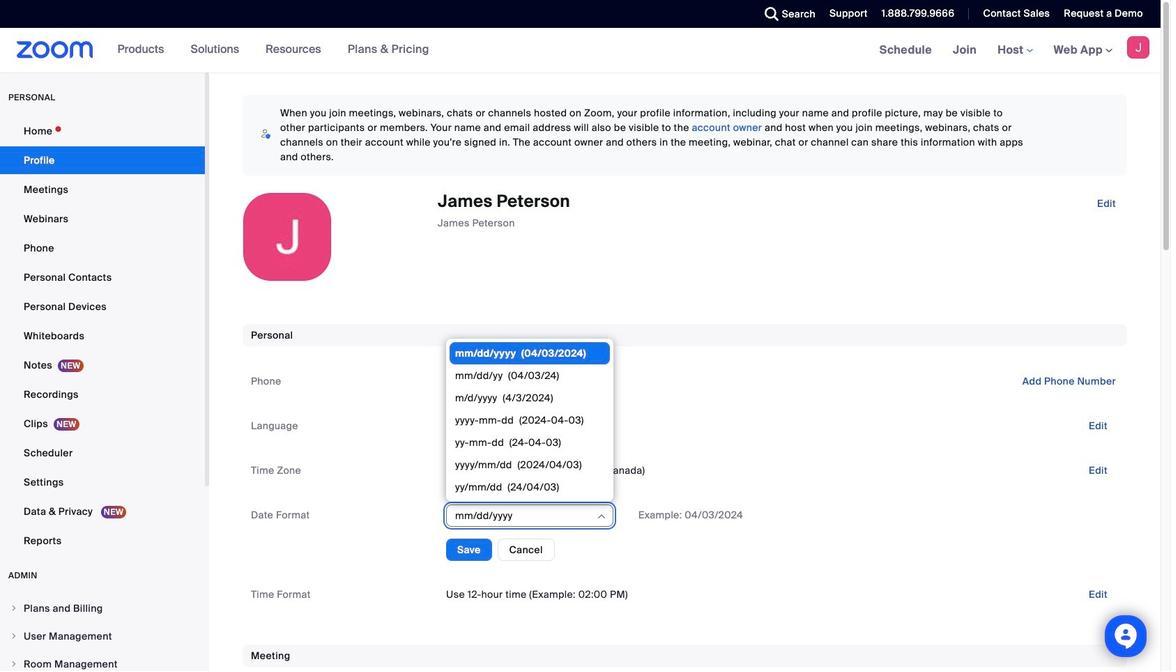 Task type: locate. For each thing, give the bounding box(es) containing it.
1 vertical spatial menu item
[[0, 623, 205, 650]]

menu item
[[0, 595, 205, 622], [0, 623, 205, 650], [0, 651, 205, 671]]

right image
[[10, 604, 18, 613]]

2 menu item from the top
[[0, 623, 205, 650]]

0 vertical spatial menu item
[[0, 595, 205, 622]]

2 right image from the top
[[10, 660, 18, 669]]

banner
[[0, 28, 1161, 73]]

personal menu menu
[[0, 117, 205, 556]]

0 vertical spatial right image
[[10, 632, 18, 641]]

list box
[[450, 342, 610, 671]]

right image
[[10, 632, 18, 641], [10, 660, 18, 669]]

1 right image from the top
[[10, 632, 18, 641]]

product information navigation
[[107, 28, 440, 73]]

1 vertical spatial right image
[[10, 660, 18, 669]]

2 vertical spatial menu item
[[0, 651, 205, 671]]



Task type: describe. For each thing, give the bounding box(es) containing it.
admin menu menu
[[0, 595, 205, 671]]

3 menu item from the top
[[0, 651, 205, 671]]

meetings navigation
[[869, 28, 1161, 73]]

profile picture image
[[1127, 36, 1150, 59]]

1 menu item from the top
[[0, 595, 205, 622]]

user photo image
[[243, 193, 331, 281]]

edit user photo image
[[276, 231, 298, 243]]

zoom logo image
[[17, 41, 93, 59]]



Task type: vqa. For each thing, say whether or not it's contained in the screenshot.
product information navigation
yes



